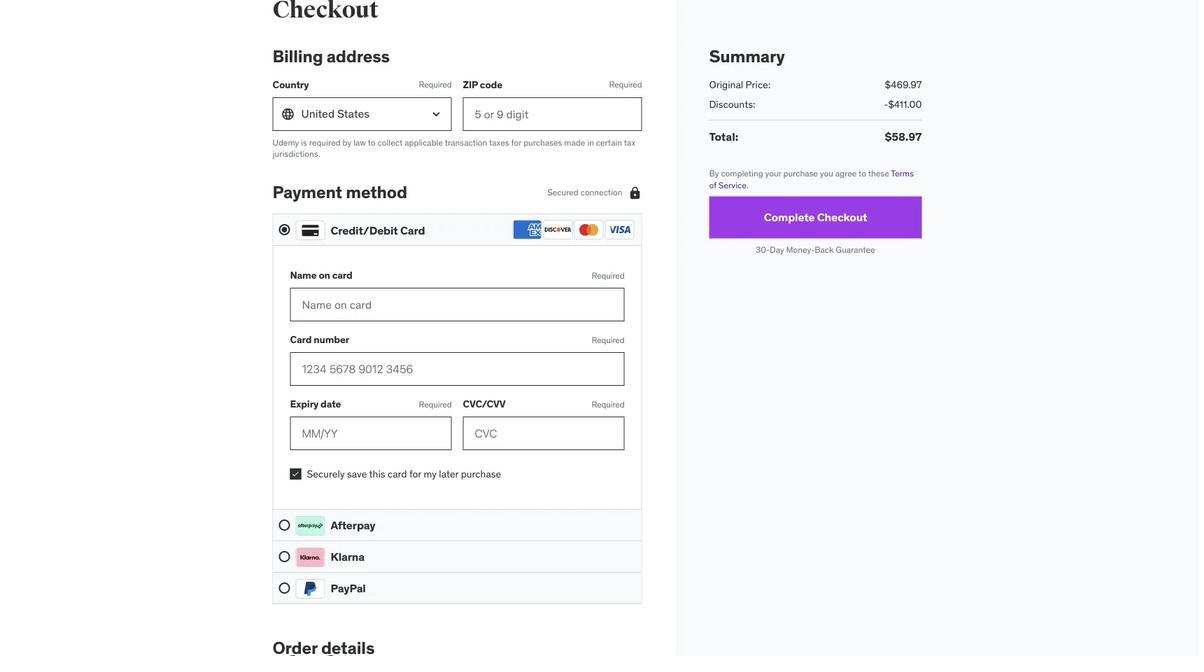 Task type: describe. For each thing, give the bounding box(es) containing it.
cvc/cvv
[[463, 398, 506, 411]]

klarna
[[331, 550, 365, 564]]

afterpay image
[[296, 516, 325, 536]]

30-day money-back guarantee
[[756, 245, 876, 256]]

this
[[369, 468, 386, 480]]

country
[[273, 78, 309, 91]]

klarna button
[[279, 547, 636, 567]]

udemy
[[273, 137, 299, 148]]

terms of service
[[710, 168, 914, 191]]

code
[[480, 78, 503, 91]]

day
[[770, 245, 785, 256]]

payment
[[273, 182, 342, 203]]

discounts:
[[710, 98, 756, 111]]

your
[[766, 168, 782, 179]]

$411.00
[[889, 98, 923, 111]]

date
[[321, 398, 341, 411]]

save
[[347, 468, 367, 480]]

jurisdictions.
[[273, 149, 320, 160]]

secured connection
[[548, 187, 623, 198]]

klarna image
[[296, 548, 325, 567]]

amex image
[[513, 220, 542, 240]]

card inside dropdown button
[[400, 223, 425, 238]]

name on card
[[290, 269, 353, 282]]

for inside udemy is required by law to collect applicable transaction taxes for purchases made in certain tax jurisdictions.
[[512, 137, 522, 148]]

applicable
[[405, 137, 443, 148]]

expiry date
[[290, 398, 341, 411]]

price:
[[746, 79, 771, 91]]

name
[[290, 269, 317, 282]]

paypal button
[[279, 579, 636, 599]]

by completing your purchase you agree to these
[[710, 168, 892, 179]]

- $411.00
[[884, 98, 923, 111]]

by
[[343, 137, 352, 148]]

money-
[[787, 245, 815, 256]]

1 horizontal spatial to
[[859, 168, 867, 179]]

afterpay button
[[279, 516, 636, 536]]

required for country
[[419, 79, 452, 90]]

these
[[869, 168, 890, 179]]

securely
[[307, 468, 345, 480]]

paypal
[[331, 582, 366, 596]]

agree
[[836, 168, 857, 179]]

visa image
[[605, 220, 635, 240]]

purchase inside payment method element
[[461, 468, 502, 480]]

for inside payment method element
[[410, 468, 422, 480]]

terms of service link
[[710, 168, 914, 191]]

required for name on card
[[592, 270, 625, 281]]

is
[[301, 137, 307, 148]]

credit/debit
[[331, 223, 398, 238]]

on
[[319, 269, 330, 282]]

taxes
[[489, 137, 510, 148]]

made
[[565, 137, 586, 148]]

method
[[346, 182, 407, 203]]

Name on card text field
[[290, 288, 625, 322]]

payment method
[[273, 182, 407, 203]]

summary
[[710, 46, 785, 67]]

complete checkout
[[764, 211, 868, 225]]

1 horizontal spatial card
[[388, 468, 407, 480]]

card image
[[296, 221, 325, 241]]

mastercard image
[[575, 220, 604, 240]]



Task type: locate. For each thing, give the bounding box(es) containing it.
payment method element
[[273, 182, 642, 604]]

to inside udemy is required by law to collect applicable transaction taxes for purchases made in certain tax jurisdictions.
[[368, 137, 376, 148]]

card number
[[290, 333, 349, 346]]

address
[[327, 46, 390, 67]]

required for expiry date
[[419, 399, 452, 410]]

$469.97
[[885, 79, 923, 91]]

0 horizontal spatial for
[[410, 468, 422, 480]]

billing address
[[273, 46, 390, 67]]

required
[[309, 137, 341, 148]]

card left number
[[290, 333, 312, 346]]

guarantee
[[836, 245, 876, 256]]

checkout
[[818, 211, 868, 225]]

zip
[[463, 78, 478, 91]]

certain
[[596, 137, 623, 148]]

required for card number
[[592, 335, 625, 345]]

zip code
[[463, 78, 503, 91]]

required for zip code
[[609, 79, 642, 90]]

securely save this card for my later purchase
[[307, 468, 502, 480]]

total:
[[710, 130, 739, 144]]

for
[[512, 137, 522, 148], [410, 468, 422, 480]]

udemy is required by law to collect applicable transaction taxes for purchases made in certain tax jurisdictions.
[[273, 137, 636, 160]]

credit/debit card
[[331, 223, 425, 238]]

complete checkout button
[[710, 197, 923, 239]]

5 or 9 digit text field
[[463, 98, 642, 131]]

for left my
[[410, 468, 422, 480]]

service
[[719, 180, 747, 191]]

purchase right the later
[[461, 468, 502, 480]]

1 horizontal spatial card
[[400, 223, 425, 238]]

secured
[[548, 187, 579, 198]]

$58.97
[[885, 130, 923, 144]]

discover image
[[544, 220, 573, 240]]

0 vertical spatial to
[[368, 137, 376, 148]]

card right "this"
[[388, 468, 407, 480]]

for right taxes
[[512, 137, 522, 148]]

of
[[710, 180, 717, 191]]

xsmall image
[[290, 469, 301, 480]]

-
[[884, 98, 889, 111]]

1 horizontal spatial purchase
[[784, 168, 818, 179]]

billing address element
[[273, 46, 642, 160]]

original price:
[[710, 79, 771, 91]]

required for cvc/cvv
[[592, 399, 625, 410]]

connection
[[581, 187, 623, 198]]

back
[[815, 245, 834, 256]]

1 vertical spatial card
[[388, 468, 407, 480]]

0 vertical spatial purchase
[[784, 168, 818, 179]]

purchases
[[524, 137, 563, 148]]

original
[[710, 79, 744, 91]]

30-
[[756, 245, 770, 256]]

card
[[400, 223, 425, 238], [290, 333, 312, 346]]

completing
[[721, 168, 764, 179]]

my
[[424, 468, 437, 480]]

to left these
[[859, 168, 867, 179]]

number
[[314, 333, 349, 346]]

complete
[[764, 211, 815, 225]]

to right the law
[[368, 137, 376, 148]]

tax
[[624, 137, 636, 148]]

0 horizontal spatial card
[[332, 269, 353, 282]]

card right "on"
[[332, 269, 353, 282]]

0 horizontal spatial to
[[368, 137, 376, 148]]

to
[[368, 137, 376, 148], [859, 168, 867, 179]]

terms
[[892, 168, 914, 179]]

1 vertical spatial for
[[410, 468, 422, 480]]

card right credit/debit
[[400, 223, 425, 238]]

expiry
[[290, 398, 319, 411]]

by
[[710, 168, 719, 179]]

paypal image
[[296, 579, 325, 599]]

billing
[[273, 46, 323, 67]]

purchase left you on the top right of the page
[[784, 168, 818, 179]]

summary element
[[710, 46, 923, 145]]

0 vertical spatial card
[[332, 269, 353, 282]]

1 vertical spatial card
[[290, 333, 312, 346]]

0 horizontal spatial card
[[290, 333, 312, 346]]

0 vertical spatial card
[[400, 223, 425, 238]]

0 vertical spatial for
[[512, 137, 522, 148]]

1 vertical spatial purchase
[[461, 468, 502, 480]]

1 vertical spatial to
[[859, 168, 867, 179]]

you
[[821, 168, 834, 179]]

in
[[588, 137, 594, 148]]

card
[[332, 269, 353, 282], [388, 468, 407, 480]]

credit/debit card button
[[279, 220, 636, 241]]

law
[[354, 137, 366, 148]]

transaction
[[445, 137, 488, 148]]

required
[[419, 79, 452, 90], [609, 79, 642, 90], [592, 270, 625, 281], [592, 335, 625, 345], [419, 399, 452, 410], [592, 399, 625, 410]]

afterpay
[[331, 519, 376, 533]]

0 horizontal spatial purchase
[[461, 468, 502, 480]]

purchase
[[784, 168, 818, 179], [461, 468, 502, 480]]

later
[[439, 468, 459, 480]]

.
[[747, 180, 749, 191]]

small image
[[628, 186, 642, 200]]

collect
[[378, 137, 403, 148]]

1 horizontal spatial for
[[512, 137, 522, 148]]



Task type: vqa. For each thing, say whether or not it's contained in the screenshot.
Secured connection
yes



